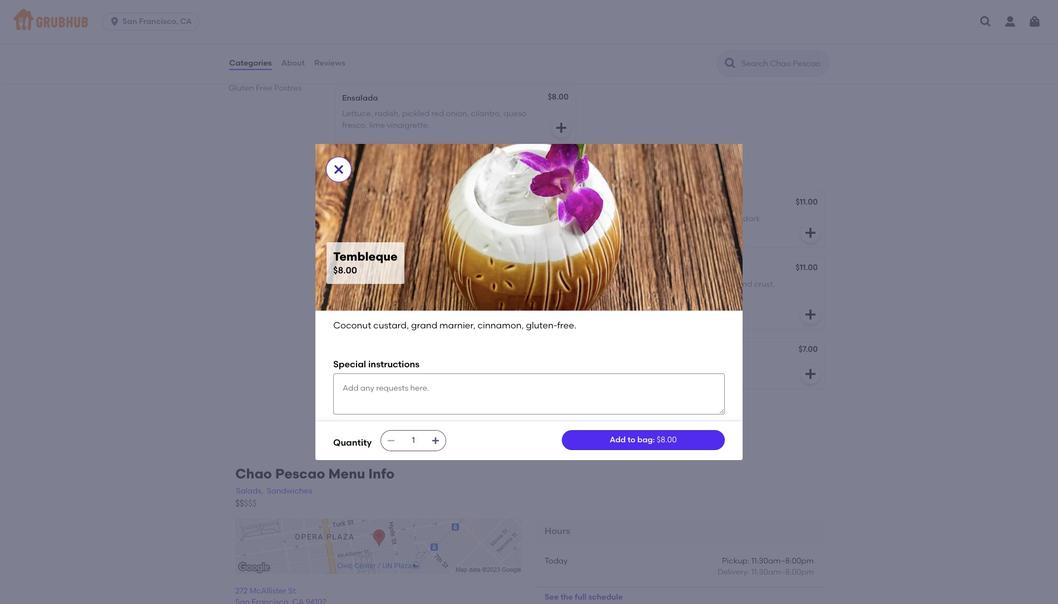 Task type: describe. For each thing, give the bounding box(es) containing it.
crust, for almond
[[754, 280, 775, 289]]

0 vertical spatial custard,
[[377, 280, 408, 289]]

frijoles
[[633, 34, 660, 43]]

sauce.
[[679, 291, 704, 301]]

1 vertical spatial coconut custard, grand marnier, cinnamon, gluten-free.
[[333, 320, 577, 331]]

rice
[[342, 214, 359, 224]]

special
[[333, 360, 366, 370]]

azucar
[[665, 264, 693, 274]]

0 horizontal spatial gluten-
[[384, 291, 412, 301]]

almond
[[723, 280, 753, 289]]

info
[[369, 466, 395, 483]]

stella's arroz blanco
[[342, 34, 421, 43]]

1 vertical spatial custard,
[[373, 320, 409, 331]]

dark for monk fruit sweetened cheesecake, almond crust, dark chocolate, guava sauce.
[[592, 291, 609, 301]]

ice
[[421, 362, 432, 371]]

reviews
[[314, 58, 345, 68]]

instructions
[[368, 360, 420, 370]]

san francisco, ca button
[[102, 13, 204, 31]]

$8.00 inside the tembleque $8.00
[[333, 266, 357, 276]]

delivery:
[[718, 568, 750, 578]]

cream,
[[434, 362, 461, 371]]

stella's
[[342, 34, 370, 43]]

crust, for shortbread
[[721, 214, 742, 224]]

0 vertical spatial coconut
[[342, 280, 375, 289]]

to
[[628, 436, 636, 445]]

pudding,
[[360, 214, 394, 224]]

0 horizontal spatial postres
[[274, 84, 302, 93]]

Search Chao Pescao search field
[[741, 58, 826, 69]]

quantity
[[333, 438, 372, 448]]

coconut
[[634, 226, 665, 235]]

topping,
[[667, 226, 699, 235]]

see the full schedule button
[[536, 588, 632, 605]]

272 mcallister st link
[[235, 575, 523, 605]]

1 vertical spatial coconut
[[333, 320, 371, 331]]

de inside rice pudding, dulce de leche, cinnamon, spiced rum raisins.
[[419, 214, 429, 224]]

dulce inside rice pudding, dulce de leche, cinnamon, spiced rum raisins.
[[396, 214, 417, 224]]

2 11:30am–8:00pm from the top
[[752, 568, 814, 578]]

chao
[[235, 466, 272, 483]]

rice pudding, dulce de leche, cinnamon, spiced rum raisins.
[[342, 214, 522, 235]]

pickled
[[402, 109, 430, 119]]

tembleque for tembleque
[[342, 264, 385, 274]]

onion,
[[446, 109, 469, 119]]

blanco
[[394, 34, 421, 43]]

$11.00 for monk fruit sweetened cheesecake, almond crust, dark chocolate, guava sauce.
[[796, 263, 818, 273]]

cup of white rice.
[[342, 50, 408, 59]]

search icon image
[[724, 57, 737, 70]]

cup
[[342, 50, 358, 59]]

de left alfajor
[[614, 199, 624, 208]]

tarta de alfajor
[[592, 199, 651, 208]]

1 vertical spatial free.
[[557, 320, 577, 331]]

leches
[[395, 362, 419, 371]]

lado
[[239, 61, 258, 70]]

san francisco, ca
[[122, 17, 192, 26]]

today
[[545, 557, 568, 566]]

salted dulce de leche, shortbread crust, dark chocolate, coconut topping, lime zest.
[[592, 214, 761, 235]]

cinnamon, inside 'coconut custard, grand marnier, cinnamon, gluten-free.'
[[342, 291, 383, 301]]

leche
[[416, 199, 439, 208]]

0 horizontal spatial gluten free postres
[[229, 84, 302, 93]]

arroz con dulce de leche
[[342, 199, 439, 208]]

alfajor.
[[463, 362, 489, 371]]

add to bag: $8.00
[[610, 436, 677, 445]]

tembleque $8.00
[[333, 250, 398, 276]]

0 vertical spatial gluten
[[229, 84, 254, 93]]

about
[[281, 58, 305, 68]]

especiales
[[229, 38, 269, 47]]

tarta de queso sin azucar
[[592, 264, 693, 274]]

espresso,
[[342, 362, 377, 371]]

red
[[432, 109, 444, 119]]

dulce
[[381, 199, 403, 208]]

rice.
[[392, 50, 408, 59]]

menu
[[328, 466, 365, 483]]

leche, inside rice pudding, dulce de leche, cinnamon, spiced rum raisins.
[[431, 214, 453, 224]]

272 mcallister st
[[235, 587, 296, 596]]

chao pescao menu info salads, sandwiches $$$$$
[[235, 466, 395, 509]]

$7.00 button
[[585, 339, 825, 389]]

1 vertical spatial postres
[[404, 165, 447, 179]]

1 horizontal spatial gluten-
[[526, 320, 558, 331]]

catalina's
[[592, 34, 631, 43]]

add
[[610, 436, 626, 445]]

spiced
[[497, 214, 522, 224]]

svg image inside san francisco, ca button
[[109, 16, 120, 27]]

lettuce,
[[342, 109, 373, 119]]

hours
[[545, 527, 570, 537]]

pickup:
[[722, 557, 750, 566]]

the
[[561, 593, 573, 603]]

fresco,
[[342, 121, 367, 130]]

0 vertical spatial marnier,
[[435, 280, 466, 289]]

categories
[[229, 58, 272, 68]]

lettuce, radish, pickled red onion, cilantro, queso fresco, lime vinaigrette.
[[342, 109, 527, 130]]

espresso, tres leches ice cream, alfajor.
[[342, 362, 489, 371]]

rum
[[342, 226, 357, 235]]

bag:
[[638, 436, 655, 445]]



Task type: vqa. For each thing, say whether or not it's contained in the screenshot.
almond the crust,
yes



Task type: locate. For each thing, give the bounding box(es) containing it.
mcallister
[[250, 587, 286, 596]]

free. inside 'coconut custard, grand marnier, cinnamon, gluten-free.'
[[412, 291, 428, 301]]

tarta up monk on the right
[[592, 264, 612, 274]]

cinnamon, inside rice pudding, dulce de leche, cinnamon, spiced rum raisins.
[[455, 214, 495, 224]]

leche, inside salted dulce de leche, shortbread crust, dark chocolate, coconut topping, lime zest.
[[652, 214, 675, 224]]

dulce inside salted dulce de leche, shortbread crust, dark chocolate, coconut topping, lime zest.
[[618, 214, 639, 224]]

1 leche, from the left
[[431, 214, 453, 224]]

salads,
[[236, 487, 264, 497]]

of
[[360, 50, 368, 59]]

catalina's frijoles negros
[[592, 34, 689, 43]]

sin
[[652, 264, 663, 274]]

alfajor
[[625, 199, 651, 208]]

11:30am–8:00pm
[[752, 557, 814, 566], [752, 568, 814, 578]]

cheesecake,
[[674, 280, 722, 289]]

1 horizontal spatial free.
[[557, 320, 577, 331]]

coconut
[[342, 280, 375, 289], [333, 320, 371, 331]]

1 vertical spatial chocolate,
[[611, 291, 651, 301]]

$9.00
[[549, 198, 569, 207]]

lime
[[369, 121, 385, 130], [701, 226, 717, 235]]

1 vertical spatial cinnamon,
[[342, 291, 383, 301]]

vinaigrette.
[[387, 121, 430, 130]]

marnier,
[[435, 280, 466, 289], [440, 320, 476, 331]]

1 tarta from the top
[[592, 199, 612, 208]]

1 vertical spatial marnier,
[[440, 320, 476, 331]]

0 vertical spatial coconut custard, grand marnier, cinnamon, gluten-free.
[[342, 280, 466, 301]]

pickup: 11:30am–8:00pm delivery: 11:30am–8:00pm
[[718, 557, 814, 578]]

tembleque
[[333, 250, 398, 264], [342, 264, 385, 274]]

1 horizontal spatial crust,
[[754, 280, 775, 289]]

svg image
[[980, 15, 993, 28], [109, 16, 120, 27], [804, 56, 818, 69], [555, 121, 568, 135], [332, 163, 346, 176], [555, 308, 568, 322], [555, 368, 568, 381]]

lime down radish, in the top of the page
[[369, 121, 385, 130]]

coconut up special
[[333, 320, 371, 331]]

0 horizontal spatial arroz
[[342, 199, 363, 208]]

1 dulce from the left
[[396, 214, 417, 224]]

ca
[[180, 17, 192, 26]]

1 vertical spatial gluten free postres
[[333, 165, 447, 179]]

0 vertical spatial gluten-
[[384, 291, 412, 301]]

$11.00 for salted dulce de leche, shortbread crust, dark chocolate, coconut topping, lime zest.
[[796, 198, 818, 207]]

sandwiches button
[[266, 486, 313, 498]]

queso
[[625, 264, 650, 274]]

1 horizontal spatial lime
[[701, 226, 717, 235]]

lime down shortbread
[[701, 226, 717, 235]]

0 vertical spatial arroz
[[372, 34, 392, 43]]

postres up leche
[[404, 165, 447, 179]]

cinnamon,
[[455, 214, 495, 224], [342, 291, 383, 301], [478, 320, 524, 331]]

1 horizontal spatial gluten
[[333, 165, 372, 179]]

arroz
[[372, 34, 392, 43], [342, 199, 363, 208]]

0 vertical spatial lime
[[369, 121, 385, 130]]

reviews button
[[314, 43, 346, 83]]

schedule
[[589, 593, 623, 603]]

coconut custard, grand marnier, cinnamon, gluten-free. up "espresso, tres leches ice cream, alfajor." button
[[333, 320, 577, 331]]

white
[[370, 50, 390, 59]]

0 vertical spatial $11.00
[[796, 198, 818, 207]]

free down lado
[[256, 84, 272, 93]]

0 horizontal spatial gluten
[[229, 84, 254, 93]]

272
[[235, 587, 248, 596]]

tarta up salted
[[592, 199, 612, 208]]

gluten free postres down lado
[[229, 84, 302, 93]]

san
[[122, 17, 137, 26]]

0 vertical spatial grand
[[410, 280, 433, 289]]

tarta for tarta de alfajor
[[592, 199, 612, 208]]

sweetened
[[631, 280, 672, 289]]

gluten up con
[[333, 165, 372, 179]]

tarta
[[592, 199, 612, 208], [592, 264, 612, 274]]

chocolate, down salted
[[592, 226, 632, 235]]

11:30am–8:00pm right 'pickup:'
[[752, 557, 814, 566]]

de up coconut
[[641, 214, 650, 224]]

leche,
[[431, 214, 453, 224], [652, 214, 675, 224]]

1 vertical spatial gluten-
[[526, 320, 558, 331]]

2 dulce from the left
[[618, 214, 639, 224]]

0 vertical spatial crust,
[[721, 214, 742, 224]]

de up fruit
[[614, 264, 624, 274]]

svg image
[[1028, 15, 1042, 28], [555, 226, 568, 240], [804, 226, 818, 240], [804, 308, 818, 322], [804, 368, 818, 381], [387, 437, 396, 446], [431, 437, 440, 446]]

crust, inside salted dulce de leche, shortbread crust, dark chocolate, coconut topping, lime zest.
[[721, 214, 742, 224]]

de inside salted dulce de leche, shortbread crust, dark chocolate, coconut topping, lime zest.
[[641, 214, 650, 224]]

de right dulce
[[405, 199, 414, 208]]

cinnamon, left spiced
[[455, 214, 495, 224]]

coconut custard, grand marnier, cinnamon, gluten-free. down the tembleque $8.00
[[342, 280, 466, 301]]

al
[[229, 61, 237, 70]]

dark inside monk fruit sweetened cheesecake, almond crust, dark chocolate, guava sauce.
[[592, 291, 609, 301]]

chocolate, inside salted dulce de leche, shortbread crust, dark chocolate, coconut topping, lime zest.
[[592, 226, 632, 235]]

categories button
[[229, 43, 273, 83]]

chocolate, down fruit
[[611, 291, 651, 301]]

al lado
[[229, 61, 258, 70]]

special instructions
[[333, 360, 420, 370]]

free up arroz con dulce de leche
[[375, 165, 401, 179]]

0 vertical spatial 11:30am–8:00pm
[[752, 557, 814, 566]]

tembleque for tembleque $8.00
[[333, 250, 398, 264]]

dulce
[[396, 214, 417, 224], [618, 214, 639, 224]]

francisco,
[[139, 17, 178, 26]]

arroz up 'rice'
[[342, 199, 363, 208]]

cilantro,
[[471, 109, 502, 119]]

svg image inside main navigation navigation
[[1028, 15, 1042, 28]]

0 vertical spatial dark
[[743, 214, 761, 224]]

con
[[365, 199, 379, 208]]

see
[[545, 593, 559, 603]]

0 vertical spatial gluten free postres
[[229, 84, 302, 93]]

custard, down the tembleque $8.00
[[377, 280, 408, 289]]

leche, up coconut
[[652, 214, 675, 224]]

guava
[[653, 291, 677, 301]]

1 horizontal spatial dark
[[743, 214, 761, 224]]

queso
[[504, 109, 527, 119]]

lime inside salted dulce de leche, shortbread crust, dark chocolate, coconut topping, lime zest.
[[701, 226, 717, 235]]

gluten
[[229, 84, 254, 93], [333, 165, 372, 179]]

radish,
[[375, 109, 400, 119]]

arroz up white
[[372, 34, 392, 43]]

chocolate, inside monk fruit sweetened cheesecake, almond crust, dark chocolate, guava sauce.
[[611, 291, 651, 301]]

2 tarta from the top
[[592, 264, 612, 274]]

1 horizontal spatial dulce
[[618, 214, 639, 224]]

0 horizontal spatial crust,
[[721, 214, 742, 224]]

tembleque image
[[493, 257, 576, 329]]

1 vertical spatial tarta
[[592, 264, 612, 274]]

$4.50
[[548, 33, 569, 42]]

1 vertical spatial lime
[[701, 226, 717, 235]]

about button
[[281, 43, 306, 83]]

1 horizontal spatial postres
[[404, 165, 447, 179]]

crust, inside monk fruit sweetened cheesecake, almond crust, dark chocolate, guava sauce.
[[754, 280, 775, 289]]

gluten free postres
[[229, 84, 302, 93], [333, 165, 447, 179]]

dark for salted dulce de leche, shortbread crust, dark chocolate, coconut topping, lime zest.
[[743, 214, 761, 224]]

0 horizontal spatial leche,
[[431, 214, 453, 224]]

0 vertical spatial cinnamon,
[[455, 214, 495, 224]]

monk
[[592, 280, 612, 289]]

free
[[256, 84, 272, 93], [375, 165, 401, 179]]

1 horizontal spatial gluten free postres
[[333, 165, 447, 179]]

1 vertical spatial gluten
[[333, 165, 372, 179]]

$$$$$
[[235, 499, 257, 509]]

see the full schedule
[[545, 593, 623, 603]]

raisins.
[[359, 226, 385, 235]]

$5.50
[[798, 33, 818, 42]]

zest.
[[718, 226, 735, 235]]

dulce down dulce
[[396, 214, 417, 224]]

11:30am–8:00pm right delivery:
[[752, 568, 814, 578]]

lime inside lettuce, radish, pickled red onion, cilantro, queso fresco, lime vinaigrette.
[[369, 121, 385, 130]]

0 vertical spatial chocolate,
[[592, 226, 632, 235]]

dulce down 'tarta de alfajor'
[[618, 214, 639, 224]]

1 11:30am–8:00pm from the top
[[752, 557, 814, 566]]

salted
[[592, 214, 616, 224]]

1 vertical spatial 11:30am–8:00pm
[[752, 568, 814, 578]]

1 horizontal spatial free
[[375, 165, 401, 179]]

1 vertical spatial arroz
[[342, 199, 363, 208]]

gluten free postres up arroz con dulce de leche
[[333, 165, 447, 179]]

1 vertical spatial free
[[375, 165, 401, 179]]

ensalada
[[342, 94, 378, 103]]

1 horizontal spatial leche,
[[652, 214, 675, 224]]

0 horizontal spatial free
[[256, 84, 272, 93]]

Input item quantity number field
[[401, 431, 426, 452]]

1 vertical spatial dark
[[592, 291, 609, 301]]

dark down monk on the right
[[592, 291, 609, 301]]

2 leche, from the left
[[652, 214, 675, 224]]

postres
[[274, 84, 302, 93], [404, 165, 447, 179]]

0 horizontal spatial lime
[[369, 121, 385, 130]]

0 horizontal spatial dulce
[[396, 214, 417, 224]]

1 vertical spatial $11.00
[[796, 263, 818, 273]]

st
[[288, 587, 296, 596]]

0 vertical spatial postres
[[274, 84, 302, 93]]

gluten down al lado
[[229, 84, 254, 93]]

2 $11.00 from the top
[[796, 263, 818, 273]]

espresso, tres leches ice cream, alfajor. button
[[336, 339, 576, 389]]

sandwiches
[[267, 487, 312, 497]]

crust, up zest.
[[721, 214, 742, 224]]

negros
[[662, 34, 689, 43]]

main navigation navigation
[[0, 0, 1059, 43]]

0 vertical spatial tarta
[[592, 199, 612, 208]]

chocolate, for fruit
[[611, 291, 651, 301]]

chocolate, for dulce
[[592, 226, 632, 235]]

de down leche
[[419, 214, 429, 224]]

1 horizontal spatial arroz
[[372, 34, 392, 43]]

0 horizontal spatial dark
[[592, 291, 609, 301]]

1 vertical spatial grand
[[411, 320, 438, 331]]

pescao
[[275, 466, 325, 483]]

0 vertical spatial free
[[256, 84, 272, 93]]

coconut down the tembleque $8.00
[[342, 280, 375, 289]]

$7.00
[[799, 345, 818, 354]]

1 vertical spatial crust,
[[754, 280, 775, 289]]

dark right shortbread
[[743, 214, 761, 224]]

0 horizontal spatial free.
[[412, 291, 428, 301]]

crust,
[[721, 214, 742, 224], [754, 280, 775, 289]]

leche, down leche
[[431, 214, 453, 224]]

chocolate,
[[592, 226, 632, 235], [611, 291, 651, 301]]

salads, button
[[235, 486, 264, 498]]

0 vertical spatial free.
[[412, 291, 428, 301]]

shortbread
[[677, 214, 719, 224]]

full
[[575, 593, 587, 603]]

tarta for tarta de queso sin azucar
[[592, 264, 612, 274]]

postres down about button
[[274, 84, 302, 93]]

fruit
[[614, 280, 629, 289]]

Special instructions text field
[[333, 374, 725, 415]]

2 vertical spatial cinnamon,
[[478, 320, 524, 331]]

custard, up instructions
[[373, 320, 409, 331]]

cinnamon, down the tembleque $8.00
[[342, 291, 383, 301]]

cinnamon, up alfajor.
[[478, 320, 524, 331]]

1 $11.00 from the top
[[796, 198, 818, 207]]

crust, right 'almond'
[[754, 280, 775, 289]]

dark inside salted dulce de leche, shortbread crust, dark chocolate, coconut topping, lime zest.
[[743, 214, 761, 224]]



